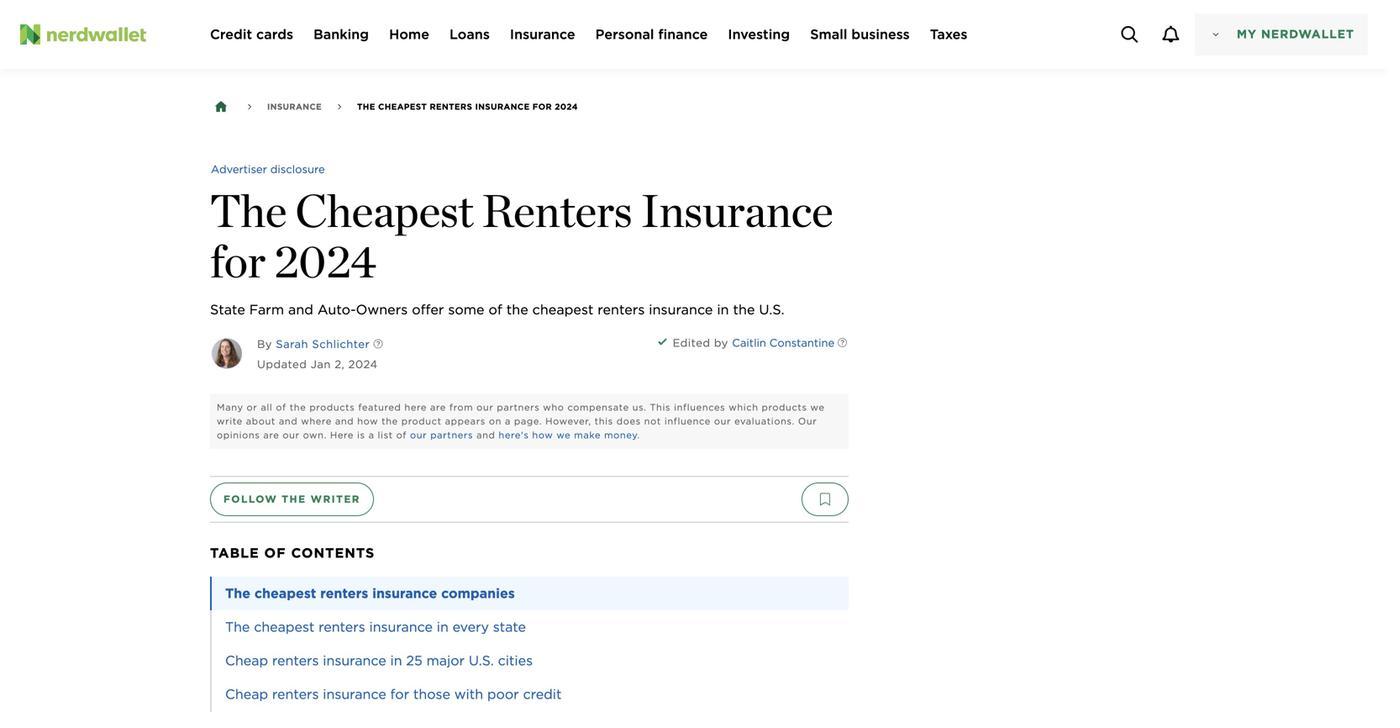 Task type: describe. For each thing, give the bounding box(es) containing it.
home button
[[389, 24, 430, 45]]

personal
[[596, 26, 655, 42]]

how inside many or all of the products featured here are from our partners who compensate us. this influences which products we write about and where and how the product appears on a page. however, this does not influence our evaluations. our opinions are our own. here is a list of
[[357, 416, 378, 427]]

taxes button
[[930, 24, 968, 45]]

is
[[357, 429, 365, 440]]

sarah
[[276, 337, 309, 350]]

this
[[595, 416, 614, 427]]

partners inside many or all of the products featured here are from our partners who compensate us. this influences which products we write about and where and how the product appears on a page. however, this does not influence our evaluations. our opinions are our own. here is a list of
[[497, 402, 540, 413]]

the inside 'link'
[[225, 585, 251, 601]]

featured
[[358, 402, 401, 413]]

does
[[617, 416, 641, 427]]

cities
[[498, 652, 533, 669]]

our down which
[[714, 416, 731, 427]]

by
[[257, 337, 272, 350]]

cheapest for the cheapest renters insurance companies
[[255, 585, 316, 601]]

on
[[489, 416, 502, 427]]

not
[[644, 416, 662, 427]]

nerdwallet home page link
[[20, 24, 190, 45]]

here
[[330, 429, 354, 440]]

cheap renters insurance for those with poor credit
[[225, 686, 562, 702]]

make
[[574, 429, 601, 440]]

the cheapest renters insurance for 2024 inside breadcrumbs element
[[357, 102, 578, 112]]

small business
[[811, 26, 910, 42]]

some
[[448, 301, 485, 318]]

the cheapest renters insurance companies
[[225, 585, 515, 601]]

of right list
[[396, 429, 407, 440]]

2,
[[335, 358, 345, 371]]

for inside breadcrumbs element
[[533, 102, 552, 112]]

investing
[[728, 26, 790, 42]]

about
[[246, 416, 276, 427]]

0 horizontal spatial in
[[391, 652, 402, 669]]

insurance button
[[510, 24, 576, 45]]

our left own. at the bottom of the page
[[283, 429, 300, 440]]

list
[[378, 429, 393, 440]]

sarah schlichter link
[[276, 337, 370, 350]]

credit
[[523, 686, 562, 702]]

0 horizontal spatial we
[[557, 429, 571, 440]]

product
[[402, 416, 442, 427]]

offer
[[412, 301, 444, 318]]

u.s. inside cheap renters insurance in 25 major u.s. cities link
[[469, 652, 494, 669]]

evaluations.
[[735, 416, 795, 427]]

personal finance button
[[596, 24, 708, 45]]

1 vertical spatial partners
[[431, 429, 473, 440]]

more information about image
[[360, 327, 397, 364]]

1 vertical spatial 2024
[[274, 234, 376, 288]]

1 products from the left
[[310, 402, 355, 413]]

more information about image
[[824, 325, 861, 362]]

schlichter
[[312, 337, 370, 350]]

banking button
[[314, 24, 369, 45]]

or
[[247, 402, 258, 413]]

investing button
[[728, 24, 790, 45]]

1 horizontal spatial u.s.
[[759, 301, 785, 318]]

state
[[493, 619, 526, 635]]

breadcrumbs element
[[210, 96, 684, 118]]

sarah schlichter
[[276, 337, 370, 350]]

table of contents
[[210, 545, 375, 561]]

small business button
[[811, 24, 910, 45]]

caitlin
[[732, 336, 767, 349]]

search element
[[1110, 14, 1151, 55]]

money
[[604, 429, 638, 440]]

our partners and here's how we make money .
[[410, 429, 640, 440]]

those
[[413, 686, 451, 702]]

insurance up 25
[[369, 619, 433, 635]]

0 horizontal spatial for
[[210, 234, 266, 288]]

credit cards
[[210, 26, 293, 42]]

loans
[[450, 26, 490, 42]]

1 vertical spatial cheapest
[[295, 183, 474, 238]]

all
[[261, 402, 273, 413]]

nerdwallet
[[1262, 27, 1355, 41]]

back to nerdwallet homepage image
[[214, 99, 229, 114]]

where
[[301, 416, 332, 427]]

renters inside 'link'
[[320, 585, 368, 601]]

insurance down cheap renters insurance in 25 major u.s. cities
[[323, 686, 386, 702]]

we inside many or all of the products featured here are from our partners who compensate us. this influences which products we write about and where and how the product appears on a page. however, this does not influence our evaluations. our opinions are our own. here is a list of
[[811, 402, 825, 413]]

sarah schlichter image
[[212, 338, 242, 369]]

table
[[210, 545, 260, 561]]

the cheapest renters insurance in every state
[[225, 619, 526, 635]]

our
[[799, 416, 817, 427]]

loans button
[[450, 24, 490, 45]]

credit
[[210, 26, 252, 42]]

poor
[[487, 686, 519, 702]]

page.
[[514, 416, 542, 427]]

from
[[450, 402, 473, 413]]

which
[[729, 402, 759, 413]]

business
[[852, 26, 910, 42]]

constantine
[[770, 336, 835, 349]]

1 horizontal spatial in
[[437, 619, 449, 635]]

the right some
[[507, 301, 529, 318]]

us.
[[633, 402, 647, 413]]

finance
[[659, 26, 708, 42]]

edited by caitlin constantine
[[673, 336, 835, 349]]

own.
[[303, 429, 327, 440]]

2024 inside breadcrumbs element
[[555, 102, 578, 112]]

personal finance
[[596, 26, 708, 42]]

this
[[650, 402, 671, 413]]



Task type: vqa. For each thing, say whether or not it's contained in the screenshot.
Compare to the bottom
no



Task type: locate. For each thing, give the bounding box(es) containing it.
25
[[406, 652, 423, 669]]

2 vertical spatial cheapest
[[254, 619, 315, 635]]

2 products from the left
[[762, 402, 808, 413]]

products up where at the bottom left of page
[[310, 402, 355, 413]]

with
[[455, 686, 483, 702]]

advertiser disclosure image
[[211, 151, 325, 188]]

small
[[811, 26, 848, 42]]

2024 down insurance button
[[555, 102, 578, 112]]

0 horizontal spatial partners
[[431, 429, 473, 440]]

here's
[[499, 429, 529, 440]]

are
[[430, 402, 446, 413], [263, 429, 279, 440]]

1 horizontal spatial how
[[532, 429, 553, 440]]

we down however,
[[557, 429, 571, 440]]

u.s. left cities at bottom
[[469, 652, 494, 669]]

compensate
[[568, 402, 629, 413]]

0 vertical spatial 2024
[[555, 102, 578, 112]]

in left 25
[[391, 652, 402, 669]]

insurance up edited
[[649, 301, 713, 318]]

many
[[217, 402, 243, 413]]

my nerdwallet
[[1237, 27, 1355, 41]]

auto-
[[318, 301, 356, 318]]

1 vertical spatial how
[[532, 429, 553, 440]]

the
[[507, 301, 529, 318], [733, 301, 755, 318], [290, 402, 306, 413], [382, 416, 398, 427]]

home
[[389, 26, 430, 42]]

cheap for cheap renters insurance in 25 major u.s. cities
[[225, 652, 268, 669]]

1 cheap from the top
[[225, 652, 268, 669]]

and down "on"
[[477, 429, 496, 440]]

2 vertical spatial for
[[391, 686, 409, 702]]

nerdwallet home page image
[[20, 24, 40, 45]]

the up list
[[382, 416, 398, 427]]

of right some
[[489, 301, 503, 318]]

who
[[543, 402, 565, 413]]

taxes
[[930, 26, 968, 42]]

0 vertical spatial for
[[533, 102, 552, 112]]

of right the table
[[264, 545, 286, 561]]

the cheapest renters insurance for 2024
[[357, 102, 578, 112], [210, 183, 834, 288]]

2 horizontal spatial in
[[717, 301, 729, 318]]

partners up page.
[[497, 402, 540, 413]]

0 vertical spatial renters
[[430, 102, 473, 112]]

cheap renters insurance for those with poor credit link
[[210, 677, 849, 711]]

our down product
[[410, 429, 427, 440]]

of right the all
[[276, 402, 286, 413]]

0 vertical spatial we
[[811, 402, 825, 413]]

the cheapest renters insurance for 2024 down loans button
[[357, 102, 578, 112]]

search image
[[1122, 26, 1139, 43]]

the inside breadcrumbs element
[[357, 102, 376, 112]]

caitlin constantine link
[[732, 334, 835, 351]]

products up evaluations. on the bottom of page
[[762, 402, 808, 413]]

2 cheap from the top
[[225, 686, 268, 702]]

1 vertical spatial are
[[263, 429, 279, 440]]

the cheapest renters insurance in every state link
[[210, 610, 849, 644]]

insurance down the cheapest renters insurance in every state
[[323, 652, 386, 669]]

and
[[288, 301, 314, 318], [279, 416, 298, 427], [335, 416, 354, 427], [477, 429, 496, 440]]

jan
[[311, 358, 331, 371]]

1 vertical spatial we
[[557, 429, 571, 440]]

cheapest inside the cheapest renters insurance in every state link
[[254, 619, 315, 635]]

cheap
[[225, 652, 268, 669], [225, 686, 268, 702]]

1 horizontal spatial for
[[391, 686, 409, 702]]

influence
[[665, 416, 711, 427]]

cheapest inside the cheapest renters insurance companies 'link'
[[255, 585, 316, 601]]

and right the about
[[279, 416, 298, 427]]

updated
[[257, 358, 307, 371]]

here
[[405, 402, 427, 413]]

cheap renters insurance in 25 major u.s. cities
[[225, 652, 533, 669]]

1 vertical spatial cheap
[[225, 686, 268, 702]]

of
[[489, 301, 503, 318], [276, 402, 286, 413], [396, 429, 407, 440], [264, 545, 286, 561]]

insurance up the cheapest renters insurance in every state
[[373, 585, 437, 601]]

1 horizontal spatial products
[[762, 402, 808, 413]]

contents
[[291, 545, 375, 561]]

u.s.
[[759, 301, 785, 318], [469, 652, 494, 669]]

how
[[357, 416, 378, 427], [532, 429, 553, 440]]

a right is
[[369, 429, 375, 440]]

2 vertical spatial in
[[391, 652, 402, 669]]

partners down appears in the bottom left of the page
[[431, 429, 473, 440]]

1 horizontal spatial are
[[430, 402, 446, 413]]

2024 up auto-
[[274, 234, 376, 288]]

for down insurance button
[[533, 102, 552, 112]]

1 vertical spatial the cheapest renters insurance for 2024
[[210, 183, 834, 288]]

every
[[453, 619, 489, 635]]

1 vertical spatial a
[[369, 429, 375, 440]]

the cheapest renters insurance companies link
[[210, 577, 849, 610]]

.
[[638, 429, 640, 440]]

appears
[[445, 416, 486, 427]]

1 horizontal spatial partners
[[497, 402, 540, 413]]

renters
[[598, 301, 645, 318], [320, 585, 368, 601], [319, 619, 365, 635], [272, 652, 319, 669], [272, 686, 319, 702]]

in left every
[[437, 619, 449, 635]]

2 vertical spatial 2024
[[349, 358, 378, 371]]

cards
[[256, 26, 293, 42]]

1 horizontal spatial we
[[811, 402, 825, 413]]

opinions
[[217, 429, 260, 440]]

0 horizontal spatial how
[[357, 416, 378, 427]]

in
[[717, 301, 729, 318], [437, 619, 449, 635], [391, 652, 402, 669]]

a right "on"
[[505, 416, 511, 427]]

0 horizontal spatial a
[[369, 429, 375, 440]]

1 vertical spatial in
[[437, 619, 449, 635]]

2 horizontal spatial for
[[533, 102, 552, 112]]

however,
[[546, 416, 592, 427]]

0 vertical spatial u.s.
[[759, 301, 785, 318]]

0 vertical spatial cheap
[[225, 652, 268, 669]]

2024
[[555, 102, 578, 112], [274, 234, 376, 288], [349, 358, 378, 371]]

are up product
[[430, 402, 446, 413]]

0 vertical spatial cheapest
[[533, 301, 594, 318]]

companies
[[441, 585, 515, 601]]

insurance link
[[267, 97, 322, 117]]

here's how we make money link
[[499, 429, 638, 440]]

how up is
[[357, 416, 378, 427]]

a
[[505, 416, 511, 427], [369, 429, 375, 440]]

2024 right 2, on the left bottom of page
[[349, 358, 378, 371]]

cheapest
[[378, 102, 427, 112], [295, 183, 474, 238]]

my nerdwallet link
[[1195, 13, 1369, 55]]

0 vertical spatial how
[[357, 416, 378, 427]]

cheap for cheap renters insurance for those with poor credit
[[225, 686, 268, 702]]

for
[[533, 102, 552, 112], [210, 234, 266, 288], [391, 686, 409, 702]]

banking
[[314, 26, 369, 42]]

0 vertical spatial the cheapest renters insurance for 2024
[[357, 102, 578, 112]]

owners
[[356, 301, 408, 318]]

our up "on"
[[477, 402, 494, 413]]

the cheapest renters insurance for 2024 up the state farm and auto-owners offer some of the cheapest renters insurance in the u.s. at the top
[[210, 183, 834, 288]]

are down the about
[[263, 429, 279, 440]]

1 vertical spatial cheapest
[[255, 585, 316, 601]]

for up state
[[210, 234, 266, 288]]

influences
[[674, 402, 726, 413]]

our partners link
[[410, 429, 473, 440]]

state
[[210, 301, 245, 318]]

0 vertical spatial a
[[505, 416, 511, 427]]

1 horizontal spatial renters
[[482, 183, 633, 238]]

0 vertical spatial cheapest
[[378, 102, 427, 112]]

our
[[477, 402, 494, 413], [714, 416, 731, 427], [283, 429, 300, 440], [410, 429, 427, 440]]

insurance inside 'link'
[[373, 585, 437, 601]]

0 horizontal spatial are
[[263, 429, 279, 440]]

1 vertical spatial for
[[210, 234, 266, 288]]

how down page.
[[532, 429, 553, 440]]

many or all of the products featured here are from our partners who compensate us. this influences which products we write about and where and how the product appears on a page. however, this does not influence our evaluations. our opinions are our own. here is a list of
[[217, 402, 825, 440]]

the
[[357, 102, 376, 112], [210, 183, 287, 238], [225, 585, 251, 601], [225, 619, 250, 635]]

0 vertical spatial are
[[430, 402, 446, 413]]

and up here
[[335, 416, 354, 427]]

article save button image
[[802, 482, 849, 516]]

and right farm at the left top of page
[[288, 301, 314, 318]]

0 horizontal spatial renters
[[430, 102, 473, 112]]

major
[[427, 652, 465, 669]]

insurance
[[649, 301, 713, 318], [373, 585, 437, 601], [369, 619, 433, 635], [323, 652, 386, 669], [323, 686, 386, 702]]

1 horizontal spatial a
[[505, 416, 511, 427]]

1 vertical spatial renters
[[482, 183, 633, 238]]

0 horizontal spatial u.s.
[[469, 652, 494, 669]]

0 vertical spatial partners
[[497, 402, 540, 413]]

u.s. up "caitlin constantine" link
[[759, 301, 785, 318]]

cheapest
[[533, 301, 594, 318], [255, 585, 316, 601], [254, 619, 315, 635]]

renters
[[430, 102, 473, 112], [482, 183, 633, 238]]

my
[[1237, 27, 1258, 41]]

cheapest for the cheapest renters insurance in every state
[[254, 619, 315, 635]]

0 horizontal spatial products
[[310, 402, 355, 413]]

cheap renters insurance in 25 major u.s. cities link
[[210, 644, 849, 677]]

1 vertical spatial u.s.
[[469, 652, 494, 669]]

the up caitlin
[[733, 301, 755, 318]]

for left those
[[391, 686, 409, 702]]

cheapest inside breadcrumbs element
[[378, 102, 427, 112]]

edited
[[673, 336, 711, 349]]

the up where at the bottom left of page
[[290, 402, 306, 413]]

state farm and auto-owners offer some of the cheapest renters insurance in the u.s.
[[210, 301, 785, 318]]

in up 'by'
[[717, 301, 729, 318]]

renters inside breadcrumbs element
[[430, 102, 473, 112]]

farm
[[249, 301, 284, 318]]

we up our
[[811, 402, 825, 413]]

updated jan 2, 2024
[[257, 358, 378, 371]]

0 vertical spatial in
[[717, 301, 729, 318]]



